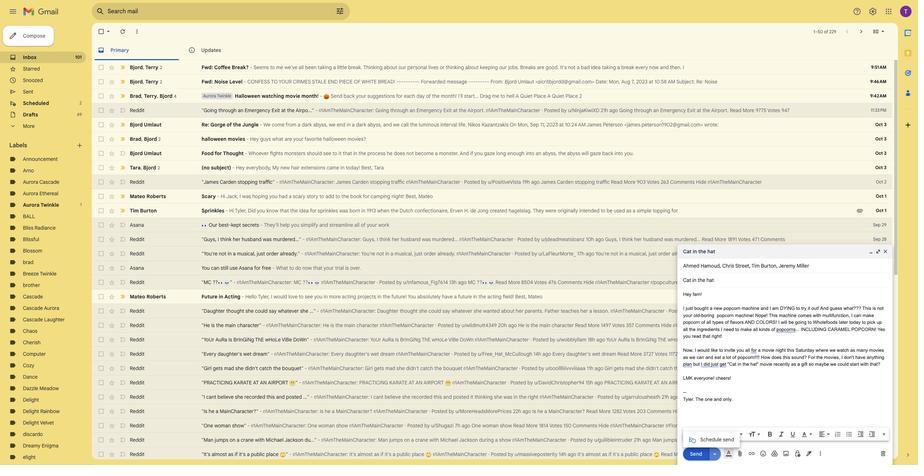 Task type: vqa. For each thing, say whether or not it's contained in the screenshot.
Roberts
yes



Task type: describe. For each thing, give the bounding box(es) containing it.
settings image
[[869, 7, 878, 16]]

1 wet from the left
[[243, 351, 252, 358]]

is right "he
[[211, 323, 215, 329]]

sep for sep 20
[[873, 366, 881, 371]]

2 horizontal spatial abyss,
[[543, 150, 557, 157]]

of up ingredients
[[702, 320, 706, 326]]

1913
[[367, 208, 376, 214]]

2 vertical spatial it
[[471, 394, 474, 401]]

and
[[745, 320, 755, 326]]

sep for sep 26
[[874, 251, 881, 257]]

1 vertical spatial am
[[579, 122, 586, 128]]

2 into from the left
[[615, 150, 624, 157]]

lives
[[429, 64, 439, 71]]

0 horizontal spatial "
[[230, 280, 232, 286]]

u/davidchristopher94
[[535, 380, 585, 387]]

to left do
[[290, 265, 294, 272]]

more button
[[0, 121, 86, 132]]

3 wet from the left
[[593, 351, 601, 358]]

the left the abyss
[[559, 150, 566, 157]]

luminous
[[419, 122, 440, 128]]

just inside 'a movie night this saturday where we watch as many movies as we can and eat a lot of popcorn!!!! how does this sound? for the movies, i don't have anything plan but i did just get "cat in the hat" movie recently as a gift so maybe we could start with that?'
[[712, 362, 719, 368]]

Search mail text field
[[108, 8, 316, 15]]

was left right in the bottom of the page
[[504, 394, 513, 401]]

oct for hey guys what are your favorite halloween movies?
[[876, 136, 884, 142]]

read right italic ‪(⌘i)‬ icon
[[787, 438, 799, 444]]

you right did
[[257, 208, 265, 214]]

more left 1282
[[599, 409, 611, 415]]

2 think from the left
[[380, 237, 391, 243]]

by up 1282
[[615, 394, 621, 401]]

1 horizontal spatial machine
[[780, 313, 797, 319]]

just inside i just bought a new popcorn machine and i am dying to try it out! and guess what??? this is not your old-boring  popcorn machine! nope! this machine comes with multifunction, i can make popcorn of all types of flavors and colors! i will be going to wholefoods later today to pick up all the ingredients i need to make all kinds of
[[686, 306, 694, 312]]

2 carden from the left
[[352, 179, 369, 186]]

1 quiet from the left
[[520, 93, 533, 99]]

2 vertical spatial terry
[[144, 93, 157, 99]]

0 vertical spatial machine
[[742, 306, 760, 312]]

inbox link
[[23, 54, 37, 61]]

of right gorge
[[227, 122, 232, 128]]

by up u/davidchristopher94
[[539, 366, 545, 372]]

2 it's from the left
[[613, 452, 620, 458]]

1 our from the left
[[399, 64, 406, 71]]

undo ‪(⌘z)‬ image
[[687, 431, 694, 439]]

0 vertical spatial popcorn
[[724, 306, 741, 312]]

elight link
[[23, 455, 36, 461]]

discardo link
[[23, 432, 43, 438]]

21h up peterson
[[601, 107, 609, 114]]

i right then.
[[683, 64, 685, 71]]

1612
[[717, 251, 727, 257]]

i down used
[[620, 237, 621, 243]]

2 dark from the left
[[356, 122, 366, 128]]

know
[[267, 208, 279, 214]]

ball link
[[23, 214, 35, 220]]

hey for hey guys what are your favorite halloween movies?
[[250, 136, 259, 142]]

votes left 263
[[647, 179, 660, 186]]

in right cat
[[693, 249, 698, 255]]

posted up sans
[[704, 423, 720, 430]]

her right the teaches
[[581, 308, 588, 315]]

0 vertical spatial best,
[[362, 165, 373, 171]]

1 you're from the left
[[362, 251, 375, 257]]

1 horizontal spatial about
[[466, 64, 479, 71]]

1 on from the left
[[230, 438, 236, 444]]

203
[[637, 409, 646, 415]]

snoozed link
[[23, 77, 43, 84]]

2 😬 image from the left
[[691, 381, 697, 387]]

ball
[[23, 214, 35, 220]]

insert photo image
[[783, 451, 790, 458]]

1282
[[612, 409, 622, 415]]

cascade for 'cascade' link
[[23, 294, 43, 300]]

comments down popcorns
[[776, 337, 801, 343]]

2 horizontal spatial about
[[502, 308, 515, 315]]

3 ?? from the left
[[477, 280, 483, 286]]

1 horizontal spatial tyler,
[[258, 294, 270, 300]]

we down now, on the right of page
[[690, 355, 696, 361]]

(no subject) - hey everybody, my new hair extensions came in today! best, tara
[[202, 165, 384, 171]]

2 every from the left
[[553, 351, 566, 358]]

2 noise from the left
[[705, 79, 718, 85]]

3 airport from the left
[[669, 380, 690, 387]]

votes left 1172
[[655, 351, 668, 358]]

11h
[[587, 366, 594, 372]]

not up read more 8504 votes 476 comments hide r/iamthemaincharacter r/popculturechat · posted by u/
[[611, 251, 619, 257]]

this up 'u/shugazi'
[[434, 394, 442, 401]]

velvet
[[40, 420, 54, 427]]

1 vertical spatial 👀 image
[[483, 280, 489, 286]]

confectionaire,
[[415, 208, 449, 214]]

2 michael from the left
[[441, 438, 458, 444]]

come
[[272, 122, 285, 128]]

1 emergency from the left
[[245, 107, 271, 114]]

posted up 11,
[[545, 107, 560, 114]]

"james carden stopping traffic" - r/iamthemaincharacter: james carden stopping traffic r/iamthemaincharacter · posted by u/positivevista 19h ago james carden stopping traffic read more 903 votes 263 comments hide r/iamthemaincharacter
[[202, 179, 762, 186]]

oct for hey everybody, my new hair extensions came in today! best, tara
[[876, 165, 884, 170]]

bjord , terry 2 for fwd: noise level - confess to your crimes stale end piece of white bread! ---------- forwarded message --------- from: bjord umlaut <sicritbjordd@gmail.com> date: mon, aug 7, 2023 at 10:58 am subject: re: noise
[[130, 78, 162, 85]]

bread!
[[378, 79, 396, 85]]

movies inside 'a movie night this saturday where we watch as many movies as we can and eat a lot of popcorn!!!! how does this sound? for the movies, i don't have anything plan but i did just get "cat in the hat" movie recently as a gift so maybe we could start with that?'
[[870, 348, 885, 354]]

the down popcorn!!!! at the bottom of the page
[[743, 362, 750, 368]]

all left been
[[299, 64, 304, 71]]

2 already. from the left
[[672, 251, 690, 257]]

halloween
[[235, 93, 261, 99]]

de
[[471, 208, 477, 214]]

by left the u/wildmutt4349
[[455, 323, 461, 329]]

and inside i just bought a new popcorn machine and i am dying to try it out! and guess what??? this is not your old-boring  popcorn machine! nope! this machine comes with multifunction, i can make popcorn of all types of flavors and colors! i will be going to wholefoods later today to pick up all the ingredients i need to make all kinds of
[[821, 306, 829, 312]]

maybe
[[816, 362, 830, 368]]

1 vertical spatial this
[[769, 313, 778, 319]]

we left call
[[393, 122, 400, 128]]

you right 'help'
[[291, 222, 300, 229]]

1 vertical spatial movie
[[763, 348, 775, 354]]

0 vertical spatial now
[[650, 64, 659, 71]]

3 daughter's from the left
[[567, 351, 591, 358]]

more image
[[134, 28, 141, 35]]

2 public from the left
[[397, 452, 411, 458]]

476
[[549, 280, 557, 286]]

with up "more send options" image
[[704, 438, 714, 444]]

2 vertical spatial movie
[[760, 362, 773, 368]]

more left the 1814
[[526, 423, 538, 430]]

ethereal
[[39, 191, 58, 197]]

1 horizontal spatial james
[[541, 179, 556, 186]]

1 michael from the left
[[266, 438, 284, 444]]

aurora for aurora ethereal
[[23, 191, 38, 197]]

0 horizontal spatial james
[[336, 179, 351, 186]]

by left u/lafleurmorte_
[[532, 251, 538, 257]]

0 horizontal spatial it's
[[350, 452, 356, 458]]

cascade laughter link
[[23, 317, 65, 323]]

umlaut for food for thought - whoever fights monsters should see to it that in the process he does not become a monster. and if you gaze long enough into an abyss, the abyss will gaze back into you.
[[144, 150, 162, 157]]

" for "practicing karate at an airport
[[296, 380, 298, 387]]

is down parents.
[[526, 323, 530, 329]]

1 😬 image from the left
[[290, 381, 296, 387]]

0 vertical spatial this
[[863, 306, 872, 312]]

1 vertical spatial popcorn
[[717, 313, 734, 319]]

2 whole from the left
[[432, 337, 448, 343]]

1 horizontal spatial best,
[[406, 193, 418, 200]]

6 row from the top
[[92, 132, 893, 146]]

twinkle for aurora twinkle halloween watching movie month!
[[217, 93, 231, 99]]

2872
[[724, 380, 735, 387]]

posted up de
[[464, 179, 480, 186]]

2 crane from the left
[[415, 438, 428, 444]]

1 a from the left
[[516, 93, 519, 99]]

1 daughter's from the left
[[218, 351, 242, 358]]

3 karate from the left
[[635, 380, 653, 387]]

roberts for scary - hi jack, i was hoping you had a scary story to add to the book for camping night! best, mateo
[[147, 193, 166, 200]]

3 recorded from the left
[[722, 394, 742, 401]]

yes
[[878, 327, 886, 333]]

the up life. at the top of page
[[459, 107, 467, 114]]

1 horizontal spatial idea
[[591, 64, 601, 71]]

bjord umlaut for re: gorge of the jungle - we come from a dark abyss, we end in a dark abyss, and we call the luminous interval life. nikos kazantzakis on mon, sep 11, 2023 at 10:24 am james peterson <james.peterson1902@gmail.com> wrote:
[[130, 122, 162, 128]]

1 vertical spatial you
[[408, 294, 416, 300]]

support image
[[853, 7, 862, 16]]

1 main from the left
[[225, 323, 236, 329]]

popcorn!!!!
[[738, 355, 760, 361]]

created
[[490, 208, 508, 214]]

the down scary
[[290, 208, 298, 214]]

ago up flavors
[[739, 308, 747, 315]]

comments right 203
[[647, 409, 672, 415]]

1 place from the left
[[534, 93, 547, 99]]

oct for hi jack, i was hoping you had a scary story to add to the book for camping night! best, mateo
[[877, 194, 884, 199]]

1 mc from the left
[[294, 280, 302, 286]]

to left hell
[[501, 93, 506, 99]]

2 didn't from the left
[[646, 366, 659, 372]]

1 character from the left
[[357, 323, 379, 329]]

cell for "i cant believe she recorded this and posted ..." - r/iamthemaincharacter: i cant believe she recorded this and posted it thinking she was in the right r/iamthemaincharacter · posted by u/garrulousheath 21h ago i cant believe she recorded this and
[[867, 394, 893, 401]]

1 vibe from the left
[[282, 337, 292, 343]]

0 vertical spatial umlaut
[[518, 79, 535, 85]]

future in acting - hello tyler, i would love to see you in more acting projects in the future! you absolutely have a future in the acting field! best, mateo
[[202, 294, 543, 300]]

sep for sep 24
[[874, 309, 881, 314]]

1 vertical spatial idea
[[299, 208, 309, 214]]

movie inside row
[[286, 93, 300, 99]]

close image
[[883, 249, 889, 255]]

brad , bjord 2
[[130, 136, 161, 142]]

aurora for aurora cascade
[[23, 179, 38, 186]]

"going through an emergency exit at the airpo..." - r/iamthemaincharacter: going through an emergency exit at the airport. r/iamthemaincharacter · posted by u/ninjakiwixd 21h ago going through an emergency exit at the airport. read more 9775 votes 947
[[202, 107, 790, 114]]

comments right 150
[[573, 423, 598, 430]]

numbered list ‪(⌘⇧7)‬ image
[[835, 431, 842, 439]]

2 on from the left
[[404, 438, 410, 444]]

blissful
[[23, 237, 39, 243]]

be inside row
[[607, 208, 613, 214]]

3 row from the top
[[92, 89, 893, 103]]

5 reddit from the top
[[130, 280, 145, 286]]

1 horizontal spatial make
[[863, 313, 875, 319]]

2 you're from the left
[[596, 251, 610, 257]]

0 vertical spatial it
[[339, 150, 342, 157]]

r/iamthemaincharacter · posted by u/massiveposterity 14h ago it's almost as if it's a public place
[[432, 452, 654, 458]]

your inside i just bought a new popcorn machine and i am dying to try it out! and guess what??? this is not your old-boring  popcorn machine! nope! this machine comes with multifunction, i can make popcorn of all types of flavors and colors! i will be going to wholefoods later today to pick up all the ingredients i need to make all kinds of
[[684, 313, 693, 319]]

all up popcorn!!!! at the bottom of the page
[[746, 348, 751, 354]]

the left 'future!'
[[383, 294, 391, 300]]

2 cell from the top
[[867, 279, 893, 286]]

street
[[736, 263, 750, 270]]

"he
[[202, 323, 210, 329]]

was down they'll
[[263, 237, 272, 243]]

of up need
[[725, 320, 729, 326]]

0 horizontal spatial 2023
[[547, 122, 558, 128]]

0 horizontal spatial see
[[305, 294, 313, 300]]

more send options image
[[712, 451, 719, 458]]

aurora for aurora twinkle
[[23, 202, 39, 209]]

updates tab
[[183, 40, 273, 60]]

formatting options toolbar
[[684, 429, 890, 441]]

0 horizontal spatial back
[[344, 93, 355, 99]]

like
[[711, 348, 718, 354]]

start
[[851, 362, 860, 368]]

1 horizontal spatial tara
[[374, 165, 384, 171]]

hair
[[291, 165, 300, 171]]

0 vertical spatial are
[[537, 64, 545, 71]]

votes left 150
[[550, 423, 563, 430]]

2 going from the left
[[620, 107, 633, 114]]

i up popcorns
[[779, 320, 780, 326]]

an down "halloween"
[[238, 107, 244, 114]]

labels navigation
[[0, 23, 92, 466]]

3 michael from the left
[[715, 438, 733, 444]]

didn't
[[245, 366, 258, 372]]

redo ‪(⌘y)‬ image
[[698, 431, 705, 439]]

sent link
[[23, 89, 33, 95]]

1 vertical spatial make
[[741, 327, 752, 333]]

minimize image
[[869, 249, 875, 255]]

reddit for "daughter thought she could say whatever she ..." - r/iamthemaincharacter: daughter thought she could say whatever she wanted about her parents. father teaches her a lesson. r/iamthemaincharacter · posted by u/hot_day_3571 21h ago daughter thought she
[[130, 308, 145, 315]]

invite
[[725, 348, 736, 354]]

row containing tim burton
[[92, 204, 893, 218]]

- they'll help you simplify and streamline all of your work ‌ ‌ ‌ ‌ ‌ ‌ ‌ ‌ ‌ ‌ ‌ ‌ ‌ ‌ ‌ ‌ ‌ ‌ ‌ ‌ ‌ ‌ ‌ ‌ ‌ ‌ ‌ ‌ ‌ ‌ ‌ ‌ ‌ ‌ ‌ ‌ ‌ ‌ ‌ ‌ ‌ ‌ ‌ ‌ ‌ ‌ ‌ ‌ ‌ ‌ ‌ ‌ ‌ ‌ ‌ ‌ ‌ ‌ ‌ ‌ ‌ ‌ ‌ ‌ ‌ ‌ ‌ ‌ ‌ ‌
[[259, 222, 480, 229]]

by up right in the bottom of the page
[[528, 380, 533, 387]]

by up 'u/shugazi'
[[449, 409, 454, 415]]

i right jack,
[[240, 193, 241, 200]]

this right night at the right
[[788, 348, 795, 354]]

1 ?? from the left
[[213, 280, 218, 286]]

3 exit from the left
[[688, 107, 696, 114]]

your up monsters in the left of the page
[[293, 136, 304, 142]]

3 believe from the left
[[695, 394, 711, 401]]

3 bringing from the left
[[637, 337, 657, 343]]

0 vertical spatial tyler,
[[235, 208, 247, 214]]

aurora ethereal
[[23, 191, 58, 197]]

1 into from the left
[[526, 150, 535, 157]]

more left 1891
[[715, 237, 727, 243]]

1 vertical spatial are
[[285, 136, 292, 142]]

😬 image
[[445, 381, 451, 387]]

2 gets from the left
[[374, 366, 384, 372]]

3 at from the left
[[654, 380, 660, 387]]

this down "practicing karate at an airport
[[267, 394, 275, 401]]

0 vertical spatial u/
[[717, 280, 721, 286]]

oct 3 for hey guys what are your favorite halloween movies?
[[876, 136, 887, 142]]

refresh image
[[119, 28, 126, 35]]

not inside i just bought a new popcorn machine and i am dying to try it out! and guess what??? this is not your old-boring  popcorn machine! nope! this machine comes with multifunction, i can make popcorn of all types of flavors and colors! i will be going to wholefoods later today to pick up all the ingredients i need to make all kinds of
[[878, 306, 884, 312]]

dance
[[23, 374, 38, 381]]

1 horizontal spatial ..."
[[310, 308, 316, 315]]

ago right 20h
[[509, 323, 517, 329]]

u/ninjakiwixd
[[568, 107, 600, 114]]

ago right 18h in the right bottom of the page
[[597, 337, 606, 343]]

1 vertical spatial u/
[[728, 423, 732, 430]]

"daughter
[[202, 308, 225, 315]]

i down what???
[[852, 313, 853, 319]]

3 think from the left
[[622, 237, 633, 243]]

reddit for "is he a maincharacter?" - r/iamthemaincharacter: is he a maincharacter? r/iamthemaincharacter · posted by u/moreheadsmoreprices 22h ago is he a maincharacter? read more 1282 votes 203 comments hide r/iamthemaincharacter r/
[[130, 409, 145, 415]]

pop out image
[[876, 249, 882, 255]]

hi for hi jack, i was hoping you had a scary story to add to the book for camping night! best, mateo
[[221, 193, 226, 200]]

jobs.
[[509, 64, 519, 71]]

3 woman from the left
[[483, 423, 499, 430]]

in right projects
[[378, 294, 382, 300]]

cascade for cascade aurora
[[23, 305, 43, 312]]

1 horizontal spatial me
[[493, 93, 500, 99]]

🎃 image
[[324, 94, 330, 100]]

when
[[378, 208, 390, 214]]

r/ down sound?
[[797, 380, 801, 387]]

from:
[[491, 79, 504, 85]]

in left 1913
[[362, 208, 366, 214]]

1 oct 1 from the top
[[877, 194, 887, 199]]

burton inside row
[[140, 208, 157, 214]]

gmail image
[[23, 4, 62, 19]]

more left "8504"
[[509, 280, 520, 286]]

labels heading
[[9, 142, 76, 149]]

2 emergency from the left
[[417, 107, 443, 114]]

comments up plan
[[679, 351, 704, 358]]

2 vertical spatial popcorn
[[684, 320, 701, 326]]

1 down from the left
[[460, 337, 474, 343]]

fwd: for fwd: noise level - confess to your crimes stale end piece of white bread! ---------- forwarded message --------- from: bjord umlaut <sicritbjordd@gmail.com> date: mon, aug 7, 2023 at 10:58 am subject: re: noise
[[202, 79, 213, 85]]

date:
[[596, 79, 608, 85]]

2 down from the left
[[696, 337, 710, 343]]

all down and
[[754, 327, 758, 333]]

3 the from the left
[[658, 337, 667, 343]]

1 horizontal spatial abyss,
[[368, 122, 382, 128]]

schedule
[[701, 437, 722, 443]]

sep for sep 21
[[875, 352, 882, 357]]

an down each
[[410, 107, 416, 114]]

2 inside labels navigation
[[80, 100, 82, 106]]

1 aura from the left
[[216, 337, 227, 343]]

1 every from the left
[[331, 351, 344, 358]]

brad link
[[23, 259, 34, 266]]

aurora twinkle
[[23, 202, 59, 209]]

row containing tara
[[92, 161, 893, 175]]

born
[[350, 208, 360, 214]]

1 vertical spatial back
[[603, 150, 614, 157]]

umlaut for re: gorge of the jungle - we come from a dark abyss, we end in a dark abyss, and we call the luminous interval life. nikos kazantzakis on mon, sep 11, 2023 at 10:24 am james peterson <james.peterson1902@gmail.com> wrote:
[[144, 122, 162, 128]]

sep for sep 16
[[874, 424, 882, 429]]

i left "don't"
[[842, 355, 843, 361]]

903
[[637, 179, 646, 186]]

of right the day
[[426, 93, 431, 99]]

1 maincharacter? from the left
[[336, 409, 373, 415]]

italic ‪(⌘i)‬ image
[[778, 431, 786, 439]]

1 month! from the left
[[302, 93, 319, 99]]

2 thought from the left
[[400, 308, 418, 315]]

more left 1497
[[588, 323, 600, 329]]

2 our from the left
[[500, 64, 507, 71]]

3 cant from the left
[[683, 394, 693, 401]]

3 almost from the left
[[586, 452, 601, 458]]

our best-kept secrets
[[208, 222, 259, 229]]

3 mad from the left
[[626, 366, 635, 372]]

1 vertical spatial mon,
[[518, 122, 529, 128]]

28 row from the top
[[92, 448, 893, 462]]

primary tab
[[92, 40, 182, 60]]

in left more
[[324, 294, 328, 300]]

2 whatever from the left
[[452, 308, 473, 315]]

advanced search options image
[[333, 4, 347, 18]]

1 inside labels navigation
[[80, 202, 82, 208]]

show"
[[232, 423, 246, 430]]

0 horizontal spatial could
[[255, 308, 268, 315]]

the inside i just bought a new popcorn machine and i am dying to try it out! and guess what??? this is not your old-boring  popcorn machine! nope! this machine comes with multifunction, i can make popcorn of all types of flavors and colors! i will be going to wholefoods later today to pick up all the ingredients i need to make all kinds of
[[690, 327, 696, 333]]

with inside i just bought a new popcorn machine and i am dying to try it out! and guess what??? this is not your old-boring  popcorn machine! nope! this machine comes with multifunction, i can make popcorn of all types of flavors and colors! i will be going to wholefoods later today to pick up all the ingredients i need to make all kinds of
[[814, 313, 822, 319]]

your down of
[[356, 93, 366, 99]]

sound?
[[792, 355, 807, 361]]

an right enough
[[536, 150, 542, 157]]

sep 14
[[874, 452, 887, 458]]

0 vertical spatial you
[[202, 265, 210, 272]]

intended
[[580, 208, 600, 214]]

delight velvet link
[[23, 420, 54, 427]]

by down hamoud on the right of page
[[710, 280, 716, 286]]

3727
[[644, 351, 654, 358]]

comments right 263
[[671, 179, 695, 186]]

"i
[[202, 394, 205, 401]]

1 gets from the left
[[213, 366, 223, 372]]

bad
[[581, 64, 590, 71]]

read up -- tyler. the one and only.
[[698, 380, 710, 387]]

1 horizontal spatial re:
[[697, 79, 704, 85]]

from
[[286, 122, 297, 128]]

0 horizontal spatial tim
[[130, 208, 139, 214]]

new inside i just bought a new popcorn machine and i am dying to try it out! and guess what??? this is not your old-boring  popcorn machine! nope! this machine comes with multifunction, i can make popcorn of all types of flavors and colors! i will be going to wholefoods later today to pick up all the ingredients i need to make all kinds of
[[714, 306, 723, 312]]

1 husband from the left
[[242, 237, 262, 243]]

r/ down the read more 2872 votes 505 comments hide r/
[[740, 409, 744, 415]]

interval
[[441, 122, 458, 128]]

1172
[[669, 351, 678, 358]]

insert signature image
[[806, 451, 813, 458]]

in right 'end'
[[347, 122, 351, 128]]

should
[[307, 150, 322, 157]]

1 horizontal spatial 2023
[[637, 79, 648, 85]]

mateo roberts for future in acting - hello tyler, i would love to see you in more acting projects in the future! you absolutely have a future in the acting field! best, mateo
[[130, 294, 166, 300]]

votes left 471
[[739, 237, 751, 243]]

lesson.
[[594, 308, 610, 315]]

sep for sep 29
[[874, 223, 881, 228]]

terry for fwd: coffee break? - seems to me we've all been taking a little break. thinking about our personal lives or thinking about keeping our jobs. breaks are good. it's not a bad idea taking a break every now and then. i
[[145, 64, 159, 71]]

to right like
[[720, 348, 724, 354]]

more left 903
[[624, 179, 636, 186]]

2 halloween from the left
[[323, 136, 346, 142]]

delight link
[[23, 397, 39, 404]]

2 horizontal spatial it's
[[578, 452, 585, 458]]

0 horizontal spatial 👀 image
[[202, 223, 208, 229]]

drafts
[[23, 112, 38, 118]]

roberts for future in acting - hello tyler, i would love to see you in more acting projects in the future! you absolutely have a future in the acting field! best, mateo
[[147, 294, 166, 300]]

2 main from the left
[[344, 323, 355, 329]]

1 vertical spatial ..."
[[303, 394, 309, 401]]

1 horizontal spatial it's
[[561, 64, 567, 71]]

is down more
[[331, 323, 334, 329]]

has attachment image
[[857, 207, 864, 215]]

posted left 'u/shugazi'
[[408, 423, 423, 430]]

22h
[[513, 409, 522, 415]]

of inside 'a movie night this saturday where we watch as many movies as we can and eat a lot of popcorn!!!! how does this sound? for the movies, i don't have anything plan but i did just get "cat in the hat" movie recently as a gift so maybe we could start with that?'
[[733, 355, 737, 361]]

you left the "had"
[[270, 193, 278, 200]]

to
[[271, 79, 278, 85]]

0 horizontal spatial re:
[[202, 122, 209, 128]]

3 main from the left
[[540, 323, 551, 329]]

love
[[289, 294, 298, 300]]

in right future
[[474, 294, 478, 300]]

her left parents.
[[516, 308, 524, 315]]

ago down 150
[[568, 452, 577, 458]]

to right the add
[[336, 193, 340, 200]]

toggle confidential mode image
[[795, 451, 802, 458]]

sep for sep 15
[[874, 438, 882, 443]]

is inside i just bought a new popcorn machine and i am dying to try it out! and guess what??? this is not your old-boring  popcorn machine! nope! this machine comes with multifunction, i can make popcorn of all types of flavors and colors! i will be going to wholefoods later today to pick up all the ingredients i need to make all kinds of
[[873, 306, 877, 312]]

reddit for "james carden stopping traffic" - r/iamthemaincharacter: james carden stopping traffic r/iamthemaincharacter · posted by u/positivevista 19h ago james carden stopping traffic read more 903 votes 263 comments hide r/iamthemaincharacter
[[130, 179, 145, 186]]

2 traffic from the left
[[597, 179, 610, 186]]

not left the become at the top of page
[[407, 150, 414, 157]]

3 vibe from the left
[[685, 337, 695, 343]]

airpo..."
[[296, 107, 314, 114]]

did
[[248, 208, 256, 214]]

2 ?? from the left
[[303, 280, 308, 286]]

bulleted list ‪(⌘⇧8)‬ image
[[846, 431, 853, 439]]

1 horizontal spatial am
[[668, 79, 676, 85]]

you left more
[[314, 294, 323, 300]]

drafts link
[[23, 112, 38, 118]]

2 believe from the left
[[385, 394, 401, 401]]

1 guys, from the left
[[363, 237, 376, 243]]

17 row from the top
[[92, 290, 893, 304]]

2 murdered... from the left
[[675, 237, 701, 243]]

0 horizontal spatial tara
[[130, 165, 141, 171]]

could inside 'a movie night this saturday where we watch as many movies as we can and eat a lot of popcorn!!!! how does this sound? for the movies, i don't have anything plan but i did just get "cat in the hat" movie recently as a gift so maybe we could start with that?'
[[838, 362, 849, 368]]

2 inside tara , bjord 2
[[158, 165, 160, 171]]

thinking for or
[[446, 64, 464, 71]]

2 vertical spatial best,
[[516, 294, 527, 300]]

3 for halloween movies - hey guys what are your favorite halloween movies?
[[885, 136, 887, 142]]

ago right 7h
[[462, 423, 471, 430]]

everybody,
[[246, 165, 271, 171]]

traffic"
[[259, 179, 275, 186]]

0 horizontal spatial abyss,
[[313, 122, 328, 128]]

1 vertical spatial now
[[303, 265, 312, 272]]

reddit for "girl gets mad she didn't catch the bouquet" - r/iamthemaincharacter: girl gets mad she didn't catch the bouquet r/iamthemaincharacter · posted by u/ooolllliiivvviiiaaa 11h ago girl gets mad she didn't catch the bouquet read more 1409 votes
[[130, 366, 145, 372]]

1 posted from the left
[[286, 394, 302, 401]]

wrote:
[[705, 122, 719, 128]]

read left 3727 on the right bottom of the page
[[618, 351, 630, 358]]

0 horizontal spatial 14h
[[534, 351, 542, 358]]

reddit for "man jumps on a crane with michael jackson du..." - r/iamthemaincharacter: man jumps on a crane with michael jackson during a show r/iamthemaincharacter · posted by u/gullibleintruder 21h ago man jumps on a crane with michael jackson during a show read
[[130, 438, 145, 444]]

for down story
[[310, 208, 317, 214]]

3 for food for thought - whoever fights monsters should see to it that in the process he does not become a monster. and if you gaze long enough into an abyss, the abyss will gaze back into you.
[[885, 151, 887, 156]]

1 karate from the left
[[234, 380, 252, 387]]

0 horizontal spatial about
[[384, 64, 398, 71]]

dazzle meadow
[[23, 386, 59, 392]]

get
[[720, 362, 727, 368]]

long
[[497, 150, 506, 157]]

piece
[[339, 79, 353, 85]]

votes left 476
[[535, 280, 547, 286]]

1 horizontal spatial 14h
[[559, 452, 567, 458]]

0 horizontal spatial me
[[276, 64, 283, 71]]

kinds
[[760, 327, 771, 333]]

13 row from the top
[[92, 233, 893, 247]]

sep for sep 28
[[874, 237, 881, 242]]

and inside -- tyler. the one and only.
[[714, 397, 722, 403]]



Task type: locate. For each thing, give the bounding box(es) containing it.
insert files using drive image
[[772, 451, 779, 458]]

0 vertical spatial am
[[668, 79, 676, 85]]

"james
[[202, 179, 219, 186]]

sep for sep 14
[[874, 452, 882, 458]]

1 horizontal spatial could
[[429, 308, 441, 315]]

tyler.
[[684, 397, 695, 403]]

3 carden from the left
[[557, 179, 574, 186]]

" for "it's almost as if it's a public place
[[286, 452, 288, 458]]

0 horizontal spatial does
[[394, 150, 405, 157]]

0 horizontal spatial 🙄 image
[[280, 453, 286, 459]]

comments right 357
[[636, 323, 660, 329]]

1 horizontal spatial are
[[537, 64, 545, 71]]

"going
[[202, 107, 217, 114]]

brad for bjord
[[130, 136, 142, 142]]

1 horizontal spatial burton
[[762, 263, 777, 270]]

1 horizontal spatial believe
[[385, 394, 401, 401]]

🙄 image
[[426, 453, 432, 459]]

not up up
[[878, 306, 884, 312]]

26 row from the top
[[92, 419, 893, 434]]

2 👀 image from the left
[[308, 280, 314, 286]]

in down work
[[386, 251, 390, 257]]

1 bringing from the left
[[234, 337, 254, 343]]

2 daughter from the left
[[749, 308, 770, 315]]

to up the popcorn!
[[863, 320, 867, 326]]

2 mad from the left
[[386, 366, 396, 372]]

cat in the hat dialog
[[678, 245, 893, 466]]

1 horizontal spatial dream
[[602, 351, 617, 358]]

0 horizontal spatial one
[[308, 423, 317, 430]]

2 horizontal spatial musical,
[[629, 251, 648, 257]]

dying
[[781, 306, 795, 312]]

1 almost from the left
[[212, 452, 227, 458]]

read up field!
[[496, 280, 507, 286]]

aurora inside aurora twinkle halloween watching movie month!
[[203, 93, 216, 99]]

hey inside message body text box
[[684, 292, 692, 298]]

👀 image
[[202, 223, 208, 229], [483, 280, 489, 286]]

new
[[281, 165, 290, 171], [714, 306, 723, 312]]

blissful link
[[23, 237, 39, 243]]

send inside button
[[691, 451, 703, 458]]

1 horizontal spatial he
[[519, 323, 525, 329]]

would inside row
[[274, 294, 287, 300]]

u/garrulousheath
[[622, 394, 661, 401]]

2 horizontal spatial exit
[[688, 107, 696, 114]]

projects
[[358, 294, 376, 300]]

miller
[[797, 263, 810, 270]]

Subject field
[[684, 277, 888, 284]]

1 vertical spatial movies
[[870, 348, 885, 354]]

reddit for "one woman show" - r/iamthemaincharacter: one woman show r/iamthemaincharacter · posted by u/shugazi 7h ago one woman show read more 1814 votes 150 comments hide r/iamthemaincharacter r/floridagators · posted by u/
[[130, 423, 145, 430]]

1 taking from the left
[[318, 64, 332, 71]]

9 reddit from the top
[[130, 351, 145, 358]]

reddit for "going through an emergency exit at the airpo..." - r/iamthemaincharacter: going through an emergency exit at the airport. r/iamthemaincharacter · posted by u/ninjakiwixd 21h ago going through an emergency exit at the airport. read more 9775 votes 947
[[130, 107, 145, 114]]

oct for we come from a dark abyss, we end in a dark abyss, and we call the luminous interval life. nikos kazantzakis on mon, sep 11, 2023 at 10:24 am james peterson <james.peterson1902@gmail.com> wrote:
[[876, 122, 884, 127]]

hide
[[697, 179, 707, 186], [584, 280, 594, 286], [662, 323, 672, 329], [802, 337, 812, 343], [705, 351, 716, 358], [786, 380, 796, 387], [673, 409, 684, 415], [599, 423, 609, 430]]

4
[[174, 93, 177, 99]]

0 horizontal spatial daughter's
[[218, 351, 242, 358]]

?? down you can still use asana for free - what to do now that your trial is over. ‌ ‌ ‌ ‌ ‌ ‌ ‌ ‌ ‌ ‌ ‌ ‌ ‌ ‌ ‌ ‌ ‌ ‌ ‌ ‌ ‌ ‌ ‌ ‌ ‌ ‌ ‌ ‌ ‌ ‌ ‌ ‌ ‌ ‌ ‌ ‌ ‌ ‌ ‌ ‌ ‌ ‌ ‌ ‌ ‌ ‌ ‌ ‌ ‌ ‌ ‌ ‌ ‌ ‌ ‌ ‌ ‌ ‌ ‌ ‌ ‌ ‌ ‌ ‌ ‌ ‌ ‌ ‌ ‌ ‌ ‌ ‌ ‌ ‌ ‌ ‌ ‌ ‌ ‌ ‌ ‌
[[303, 280, 308, 286]]

sep 24
[[874, 309, 887, 314]]

1 horizontal spatial be
[[789, 320, 794, 326]]

posted up the "girl gets mad she didn't catch the bouquet" - r/iamthemaincharacter: girl gets mad she didn't catch the bouquet r/iamthemaincharacter · posted by u/ooolllliiivvviiiaaa 11h ago girl gets mad she didn't catch the bouquet read more 1409 votes
[[454, 351, 470, 358]]

u/massiveposterity
[[515, 452, 558, 458]]

thinking
[[446, 64, 464, 71], [475, 394, 493, 401]]

tab list containing primary
[[92, 40, 899, 60]]

0 horizontal spatial bringing
[[234, 337, 254, 343]]

1 3 from the top
[[885, 122, 887, 127]]

dreamy
[[23, 443, 40, 450]]

and inside row
[[460, 150, 469, 157]]

0 vertical spatial 2023
[[637, 79, 648, 85]]

"i cant believe she recorded this and posted ..." - r/iamthemaincharacter: i cant believe she recorded this and posted it thinking she was in the right r/iamthemaincharacter · posted by u/garrulousheath 21h ago i cant believe she recorded this and
[[202, 394, 762, 401]]

with inside 'a movie night this saturday where we watch as many movies as we can and eat a lot of popcorn!!!! how does this sound? for the movies, i don't have anything plan but i did just get "cat in the hat" movie recently as a gift so maybe we could start with that?'
[[861, 362, 869, 368]]

the down forwarded
[[432, 93, 440, 99]]

1 vertical spatial hi
[[229, 208, 234, 214]]

1 horizontal spatial one
[[472, 423, 481, 430]]

crane up it's
[[241, 438, 254, 444]]

at
[[649, 79, 654, 85], [281, 107, 286, 114], [453, 107, 458, 114], [697, 107, 702, 114], [560, 122, 564, 128]]

can inside 'a movie night this saturday where we watch as many movies as we can and eat a lot of popcorn!!!! how does this sound? for the movies, i don't have anything plan but i did just get "cat in the hat" movie recently as a gift so maybe we could start with that?'
[[697, 355, 705, 361]]

movies inside row
[[228, 136, 245, 142]]

3 cell from the top
[[867, 294, 893, 301]]

1 vertical spatial thinking
[[475, 394, 493, 401]]

practicing
[[360, 380, 388, 387], [605, 380, 634, 387]]

main menu image
[[9, 7, 17, 16]]

by up 'future!'
[[397, 280, 402, 286]]

0 vertical spatial mon,
[[609, 79, 621, 85]]

oct 2
[[877, 179, 887, 185]]

21 row from the top
[[92, 347, 893, 362]]

sep left 29 at the right top of page
[[874, 223, 881, 228]]

u/wobblyllam
[[557, 337, 587, 343]]

0 horizontal spatial mon,
[[518, 122, 529, 128]]

the right "he
[[216, 323, 224, 329]]

new up 'types' in the bottom right of the page
[[714, 306, 723, 312]]

bouquet
[[444, 366, 463, 372], [683, 366, 703, 372]]

1 through from the left
[[219, 107, 237, 114]]

1 vertical spatial 14h
[[559, 452, 567, 458]]

3 an from the left
[[661, 380, 668, 387]]

10077
[[737, 337, 751, 343]]

twinkle for breeze twinkle
[[40, 271, 57, 277]]

best, right night!
[[406, 193, 418, 200]]

think down used
[[622, 237, 633, 243]]

2 woman from the left
[[319, 423, 335, 430]]

now right the every
[[650, 64, 659, 71]]

elight
[[23, 455, 36, 461]]

0 horizontal spatial catch
[[259, 366, 272, 372]]

0 horizontal spatial your
[[371, 337, 381, 343]]

3 for (no subject) - hey everybody, my new hair extensions came in today! best, tara
[[885, 165, 887, 170]]

noise right subject:
[[705, 79, 718, 85]]

delight for delight link
[[23, 397, 39, 404]]

on
[[230, 438, 236, 444], [404, 438, 410, 444], [679, 438, 685, 444]]

chaos link
[[23, 328, 37, 335]]

discard draft ‪(⌘⇧d)‬ image
[[880, 451, 888, 458]]

for inside message body text box
[[752, 348, 757, 354]]

asana for what to do now that your trial is over. ‌ ‌ ‌ ‌ ‌ ‌ ‌ ‌ ‌ ‌ ‌ ‌ ‌ ‌ ‌ ‌ ‌ ‌ ‌ ‌ ‌ ‌ ‌ ‌ ‌ ‌ ‌ ‌ ‌ ‌ ‌ ‌ ‌ ‌ ‌ ‌ ‌ ‌ ‌ ‌ ‌ ‌ ‌ ‌ ‌ ‌ ‌ ‌ ‌ ‌ ‌ ‌ ‌ ‌ ‌ ‌ ‌ ‌ ‌ ‌ ‌ ‌ ‌ ‌ ‌ ‌ ‌ ‌ ‌ ‌ ‌ ‌ ‌ ‌ ‌ ‌ ‌ ‌ ‌ ‌ ‌
[[130, 265, 144, 272]]

tim inside cat in the hat dialog
[[752, 263, 760, 270]]

to left the add
[[320, 193, 324, 200]]

2 say from the left
[[443, 308, 451, 315]]

👀 image down you can still use asana for free - what to do now that your trial is over. ‌ ‌ ‌ ‌ ‌ ‌ ‌ ‌ ‌ ‌ ‌ ‌ ‌ ‌ ‌ ‌ ‌ ‌ ‌ ‌ ‌ ‌ ‌ ‌ ‌ ‌ ‌ ‌ ‌ ‌ ‌ ‌ ‌ ‌ ‌ ‌ ‌ ‌ ‌ ‌ ‌ ‌ ‌ ‌ ‌ ‌ ‌ ‌ ‌ ‌ ‌ ‌ ‌ ‌ ‌ ‌ ‌ ‌ ‌ ‌ ‌ ‌ ‌ ‌ ‌ ‌ ‌ ‌ ‌ ‌ ‌ ‌ ‌ ‌ ‌ ‌ ‌ ‌ ‌ ‌ ‌
[[308, 280, 314, 286]]

mad up "practicing
[[224, 366, 234, 372]]

2 inside brad , bjord 2
[[158, 137, 161, 142]]

aurora up "going
[[203, 93, 216, 99]]

3 public from the left
[[625, 452, 639, 458]]

dream
[[380, 351, 395, 358], [602, 351, 617, 358]]

aurora cascade
[[23, 179, 59, 186]]

1 he from the left
[[323, 323, 329, 329]]

oct 1
[[877, 194, 887, 199], [877, 208, 887, 214]]

oct for whoever fights monsters should see to it that in the process he does not become a monster. and if you gaze long enough into an abyss, the abyss will gaze back into you.
[[876, 151, 884, 156]]

0 vertical spatial will
[[582, 150, 589, 157]]

for right topping
[[672, 208, 678, 214]]

send for send
[[691, 451, 703, 458]]

an up <james.peterson1902@gmail.com> on the right top of page
[[654, 107, 659, 114]]

1 halloween from the left
[[202, 136, 227, 142]]

search mail image
[[94, 5, 107, 18]]

2 horizontal spatial daughter's
[[567, 351, 591, 358]]

send for send back your suggestions for each day of the month! i'll start... drag me to hell a quiet place a quiet place 2
[[331, 93, 343, 99]]

0 horizontal spatial whole
[[265, 337, 281, 343]]

0 horizontal spatial emergency
[[245, 107, 271, 114]]

future
[[202, 294, 218, 300]]

attach files image
[[737, 451, 744, 458]]

28
[[883, 237, 887, 242]]

7h
[[455, 423, 461, 430]]

2 🙄 image from the left
[[654, 453, 660, 459]]

asana for they'll help you simplify and streamline all of your work ‌ ‌ ‌ ‌ ‌ ‌ ‌ ‌ ‌ ‌ ‌ ‌ ‌ ‌ ‌ ‌ ‌ ‌ ‌ ‌ ‌ ‌ ‌ ‌ ‌ ‌ ‌ ‌ ‌ ‌ ‌ ‌ ‌ ‌ ‌ ‌ ‌ ‌ ‌ ‌ ‌ ‌ ‌ ‌ ‌ ‌ ‌ ‌ ‌ ‌ ‌ ‌ ‌ ‌ ‌ ‌ ‌ ‌ ‌ ‌ ‌ ‌ ‌ ‌ ‌ ‌ ‌ ‌ ‌ ‌
[[130, 222, 144, 229]]

2 3 from the top
[[885, 136, 887, 142]]

had
[[279, 193, 288, 200]]

main content containing primary
[[92, 23, 899, 466]]

2 man from the left
[[653, 438, 663, 444]]

2 a from the left
[[548, 93, 551, 99]]

thinking for it
[[475, 394, 493, 401]]

sep 21
[[875, 352, 887, 357]]

reddit for "i cant believe she recorded this and posted ..." - r/iamthemaincharacter: i cant believe she recorded this and posted it thinking she was in the right r/iamthemaincharacter · posted by u/garrulousheath 21h ago i cant believe she recorded this and
[[130, 394, 145, 401]]

1 horizontal spatial an
[[416, 380, 423, 387]]

2 recorded from the left
[[412, 394, 433, 401]]

have inside 'a movie night this saturday where we watch as many movies as we can and eat a lot of popcorn!!!! how does this sound? for the movies, i don't have anything plan but i did just get "cat in the hat" movie recently as a gift so maybe we could start with that?'
[[856, 355, 866, 361]]

1 vertical spatial can
[[855, 313, 862, 319]]

new inside row
[[281, 165, 290, 171]]

3 emergency from the left
[[661, 107, 686, 114]]

1 horizontal spatial airport.
[[712, 107, 729, 114]]

popcorns
[[777, 327, 796, 333]]

airport.
[[468, 107, 485, 114], [712, 107, 729, 114]]

1 horizontal spatial almost
[[358, 452, 373, 458]]

movie down 'your'
[[286, 93, 300, 99]]

cell for future in acting - hello tyler, i would love to see you in more acting projects in the future! you absolutely have a future in the acting field! best, mateo
[[867, 294, 893, 301]]

0 horizontal spatial he
[[323, 323, 329, 329]]

2 horizontal spatial james
[[587, 122, 602, 128]]

2 horizontal spatial think
[[622, 237, 633, 243]]

0 vertical spatial would
[[274, 294, 287, 300]]

down
[[460, 337, 474, 343], [696, 337, 710, 343]]

be up popcorns
[[789, 320, 794, 326]]

idea down scary
[[299, 208, 309, 214]]

2 💀 image from the left
[[489, 280, 495, 286]]

0 horizontal spatial quiet
[[520, 93, 533, 99]]

0 vertical spatial send
[[331, 93, 343, 99]]

1 man from the left
[[378, 438, 388, 444]]

sep left 24
[[874, 309, 881, 314]]

0 horizontal spatial noise
[[214, 79, 228, 85]]

comments right 505
[[760, 380, 784, 387]]

2 bringing from the left
[[400, 337, 421, 343]]

2 exit from the left
[[444, 107, 452, 114]]

cell for "your aura is bringing the whole vibe down" - r/iamthemaincharacter: your aura is bringing the whole vibe down r/iamthemaincharacter · posted by u/wobblyllam 18h ago your aura is bringing the whole vibe down read more 10077 votes 405 comments hide
[[867, 337, 893, 344]]

16 reddit from the top
[[130, 452, 145, 458]]

24 row from the top
[[92, 390, 893, 405]]

cascade for cascade laughter
[[23, 317, 43, 323]]

2 vertical spatial can
[[697, 355, 705, 361]]

not right "you're
[[219, 251, 227, 257]]

we up movies,
[[830, 348, 836, 354]]

3 oct 3 from the top
[[876, 151, 887, 156]]

toggle split pane mode image
[[873, 28, 880, 35]]

reddit for "he is the main character" - r/iamthemaincharacter: he is the main character r/iamthemaincharacter · posted by u/wildmutt4349 20h ago he is the main character read more 1497 votes 357 comments hide r/iamthemaincharacter r/
[[130, 323, 145, 329]]

2 horizontal spatial public
[[625, 452, 639, 458]]

bjord umlaut for food for thought - whoever fights monsters should see to it that in the process he does not become a monster. and if you gaze long enough into an abyss, the abyss will gaze back into you.
[[130, 150, 162, 157]]

delight for delight velvet
[[23, 420, 39, 427]]

oct 3 for whoever fights monsters should see to it that in the process he does not become a monster. and if you gaze long enough into an abyss, the abyss will gaze back into you.
[[876, 151, 887, 156]]

2 fwd: from the top
[[202, 79, 213, 85]]

and right the out!
[[821, 306, 829, 312]]

2 aura from the left
[[382, 337, 394, 343]]

coffee
[[214, 64, 231, 71]]

daughter
[[377, 308, 399, 315], [749, 308, 770, 315]]

2 bjord umlaut from the top
[[130, 150, 162, 157]]

1 horizontal spatial the
[[422, 337, 431, 343]]

he right 20h
[[519, 323, 525, 329]]

a inside i just bought a new popcorn machine and i am dying to try it out! and guess what??? this is not your old-boring  popcorn machine! nope! this machine comes with multifunction, i can make popcorn of all types of flavors and colors! i will be going to wholefoods later today to pick up all the ingredients i need to make all kinds of
[[710, 306, 713, 312]]

dream up the - r/iamthemaincharacter: practicing karate at an airport
[[380, 351, 395, 358]]

0 vertical spatial new
[[281, 165, 290, 171]]

more inside button
[[23, 123, 35, 130]]

through up call
[[391, 107, 409, 114]]

3 place from the left
[[640, 452, 653, 458]]

bjord , terry 2 for fwd: coffee break? - seems to me we've all been taking a little break. thinking about our personal lives or thinking about keeping our jobs. breaks are good. it's not a bad idea taking a break every now and then. i
[[130, 64, 162, 71]]

thinking up u/moreheadsmoreprices
[[475, 394, 493, 401]]

posted down u/free_hat_mccullough
[[522, 366, 538, 372]]

i down - they'll help you simplify and streamline all of your work ‌ ‌ ‌ ‌ ‌ ‌ ‌ ‌ ‌ ‌ ‌ ‌ ‌ ‌ ‌ ‌ ‌ ‌ ‌ ‌ ‌ ‌ ‌ ‌ ‌ ‌ ‌ ‌ ‌ ‌ ‌ ‌ ‌ ‌ ‌ ‌ ‌ ‌ ‌ ‌ ‌ ‌ ‌ ‌ ‌ ‌ ‌ ‌ ‌ ‌ ‌ ‌ ‌ ‌ ‌ ‌ ‌ ‌ ‌ ‌ ‌ ‌ ‌ ‌ ‌ ‌ ‌ ‌ ‌ ‌
[[377, 237, 378, 243]]

2 stopping from the left
[[370, 179, 390, 186]]

mon, right on
[[518, 122, 529, 128]]

2 vibe from the left
[[449, 337, 459, 343]]

bold ‪(⌘b)‬ image
[[767, 431, 774, 439]]

indent more ‪(⌘])‬ image
[[869, 431, 876, 439]]

cant down the - r/iamthemaincharacter: practicing karate at an airport
[[374, 394, 384, 401]]

public
[[251, 452, 265, 458], [397, 452, 411, 458], [625, 452, 639, 458]]

cell for you can still use asana for free - what to do now that your trial is over. ‌ ‌ ‌ ‌ ‌ ‌ ‌ ‌ ‌ ‌ ‌ ‌ ‌ ‌ ‌ ‌ ‌ ‌ ‌ ‌ ‌ ‌ ‌ ‌ ‌ ‌ ‌ ‌ ‌ ‌ ‌ ‌ ‌ ‌ ‌ ‌ ‌ ‌ ‌ ‌ ‌ ‌ ‌ ‌ ‌ ‌ ‌ ‌ ‌ ‌ ‌ ‌ ‌ ‌ ‌ ‌ ‌ ‌ ‌ ‌ ‌ ‌ ‌ ‌ ‌ ‌ ‌ ‌ ‌ ‌ ‌ ‌ ‌ ‌ ‌ ‌ ‌ ‌ ‌ ‌ ‌
[[867, 265, 893, 272]]

carden up originally
[[557, 179, 574, 186]]

0 horizontal spatial murdered...
[[432, 237, 458, 243]]

cascade aurora link
[[23, 305, 59, 312]]

reddit
[[130, 107, 145, 114], [130, 179, 145, 186], [130, 237, 145, 243], [130, 251, 145, 257], [130, 280, 145, 286], [130, 308, 145, 315], [130, 323, 145, 329], [130, 337, 145, 343], [130, 351, 145, 358], [130, 366, 145, 372], [130, 380, 145, 387], [130, 394, 145, 401], [130, 409, 145, 415], [130, 423, 145, 430], [130, 438, 145, 444], [130, 452, 145, 458]]

noise
[[214, 79, 228, 85], [705, 79, 718, 85]]

we
[[329, 122, 336, 128], [393, 122, 400, 128], [830, 348, 836, 354], [690, 355, 696, 361], [831, 362, 837, 368]]

0 vertical spatial see
[[323, 150, 332, 157]]

2 the from the left
[[422, 337, 431, 343]]

25 row from the top
[[92, 405, 893, 419]]

cell
[[867, 265, 893, 272], [867, 279, 893, 286], [867, 294, 893, 301], [867, 337, 893, 344], [867, 380, 893, 387], [867, 394, 893, 401], [867, 408, 893, 416]]

this up the recently
[[784, 355, 791, 361]]

watching
[[262, 93, 284, 99]]

2 karate from the left
[[390, 380, 408, 387]]

in inside 'a movie night this saturday where we watch as many movies as we can and eat a lot of popcorn!!!! how does this sound? for the movies, i don't have anything plan but i did just get "cat in the hat" movie recently as a gift so maybe we could start with that?'
[[738, 362, 742, 368]]

will up popcorns
[[781, 320, 788, 326]]

now,
[[684, 348, 694, 354]]

it right try
[[808, 306, 811, 312]]

in
[[347, 122, 351, 128], [354, 150, 358, 157], [341, 165, 345, 171], [362, 208, 366, 214], [693, 249, 698, 255], [228, 251, 232, 257], [386, 251, 390, 257], [620, 251, 624, 257], [219, 294, 223, 300], [324, 294, 328, 300], [378, 294, 382, 300], [474, 294, 478, 300], [738, 362, 742, 368], [514, 394, 518, 401]]

not left the bad
[[568, 64, 576, 71]]

22 row from the top
[[92, 362, 893, 376]]

indent less ‪(⌘[)‬ image
[[858, 431, 865, 439]]

3 for re: gorge of the jungle - we come from a dark abyss, we end in a dark abyss, and we call the luminous interval life. nikos kazantzakis on mon, sep 11, 2023 at 10:24 am james peterson <james.peterson1902@gmail.com> wrote:
[[885, 122, 887, 127]]

it inside i just bought a new popcorn machine and i am dying to try it out! and guess what??? this is not your old-boring  popcorn machine! nope! this machine comes with multifunction, i can make popcorn of all types of flavors and colors! i will be going to wholefoods later today to pick up all the ingredients i need to make all kinds of
[[808, 306, 811, 312]]

1 horizontal spatial thinking
[[475, 394, 493, 401]]

1 horizontal spatial halloween
[[323, 136, 346, 142]]

emergency up <james.peterson1902@gmail.com> on the right top of page
[[661, 107, 686, 114]]

"guys,
[[202, 237, 217, 243]]

and right one
[[714, 397, 722, 403]]

can
[[211, 265, 220, 272], [855, 313, 862, 319], [697, 355, 705, 361]]

posted up "is he a maincharacter?" - r/iamthemaincharacter: is he a maincharacter? r/iamthemaincharacter · posted by u/moreheadsmoreprices 22h ago is he a maincharacter? read more 1282 votes 203 comments hide r/iamthemaincharacter r/ on the bottom
[[454, 394, 469, 401]]

sans serif option
[[710, 431, 739, 439]]

1 acting from the left
[[342, 294, 357, 300]]

posted down the bouquet"
[[286, 394, 302, 401]]

lmk
[[684, 376, 693, 382]]

23 row from the top
[[92, 376, 893, 390]]

aurora for aurora twinkle halloween watching movie month!
[[203, 93, 216, 99]]

1 at from the left
[[253, 380, 259, 387]]

2 oct 1 from the top
[[877, 208, 887, 214]]

29
[[882, 223, 887, 228]]

can inside i just bought a new popcorn machine and i am dying to try it out! and guess what??? this is not your old-boring  popcorn machine! nope! this machine comes with multifunction, i can make popcorn of all types of flavors and colors! i will be going to wholefoods later today to pick up all the ingredients i need to make all kinds of
[[855, 313, 862, 319]]

believe down "practicing
[[218, 394, 234, 401]]

2 horizontal spatial place
[[640, 452, 653, 458]]

will inside i just bought a new popcorn machine and i am dying to try it out! and guess what??? this is not your old-boring  popcorn machine! nope! this machine comes with multifunction, i can make popcorn of all types of flavors and colors! i will be going to wholefoods later today to pick up all the ingredients i need to make all kinds of
[[781, 320, 788, 326]]

wet up the - r/iamthemaincharacter: practicing karate at an airport
[[371, 351, 379, 358]]

the up wrote:
[[703, 107, 711, 114]]

fwd: for fwd: coffee break? - seems to me we've all been taking a little break. thinking about our personal lives or thinking about keeping our jobs. breaks are good. it's not a bad idea taking a break every now and then. i
[[202, 64, 213, 71]]

can inside row
[[211, 265, 220, 272]]

0 horizontal spatial public
[[251, 452, 265, 458]]

2 horizontal spatial husband
[[644, 237, 664, 243]]

2 horizontal spatial the
[[658, 337, 667, 343]]

0 horizontal spatial machine
[[742, 306, 760, 312]]

your
[[279, 79, 292, 85]]

oct 3 for hey everybody, my new hair extensions came in today! best, tara
[[876, 165, 887, 170]]

3 stopping from the left
[[575, 179, 595, 186]]

0 horizontal spatial every
[[331, 351, 344, 358]]

and inside 'a movie night this saturday where we watch as many movies as we can and eat a lot of popcorn!!!! how does this sound? for the movies, i don't have anything plan but i did just get "cat in the hat" movie recently as a gift so maybe we could start with that?'
[[706, 355, 714, 361]]

0 horizontal spatial traffic
[[391, 179, 405, 186]]

cascade aurora
[[23, 305, 59, 312]]

1 horizontal spatial michael
[[441, 438, 458, 444]]

2 he from the left
[[519, 323, 525, 329]]

her
[[233, 237, 241, 243], [392, 237, 400, 243], [635, 237, 642, 243], [516, 308, 524, 315], [581, 308, 588, 315]]

that inside ... including caramel popcorn! yes you read that right!
[[703, 334, 711, 340]]

what
[[272, 136, 284, 142]]

Message Body text field
[[684, 291, 888, 426]]

1 horizontal spatial 😬 image
[[691, 381, 697, 387]]

everyone!
[[695, 376, 715, 382]]

😬 image
[[290, 381, 296, 387], [691, 381, 697, 387]]

💀 image
[[314, 280, 320, 286], [489, 280, 495, 286]]

brad for terry
[[130, 93, 142, 99]]

girl up the - r/iamthemaincharacter: practicing karate at an airport
[[365, 366, 373, 372]]

wet
[[243, 351, 252, 358], [371, 351, 379, 358], [593, 351, 601, 358]]

your left work
[[367, 222, 377, 229]]

1 delight from the top
[[23, 397, 39, 404]]

1 carden from the left
[[220, 179, 237, 186]]

trial
[[335, 265, 344, 272]]

row
[[92, 60, 893, 75], [92, 75, 893, 89], [92, 89, 893, 103], [92, 103, 893, 118], [92, 118, 893, 132], [92, 132, 893, 146], [92, 146, 893, 161], [92, 161, 893, 175], [92, 175, 893, 189], [92, 189, 893, 204], [92, 204, 893, 218], [92, 218, 893, 233], [92, 233, 893, 247], [92, 247, 893, 261], [92, 261, 893, 276], [92, 276, 893, 290], [92, 290, 893, 304], [92, 304, 893, 319], [92, 319, 893, 333], [92, 333, 893, 347], [92, 347, 893, 362], [92, 362, 893, 376], [92, 376, 893, 390], [92, 390, 893, 405], [92, 405, 893, 419], [92, 419, 893, 434], [92, 434, 893, 448], [92, 448, 893, 462]]

2 dream from the left
[[602, 351, 617, 358]]

could
[[255, 308, 268, 315], [429, 308, 441, 315], [838, 362, 849, 368]]

cell for "is he a maincharacter?" - r/iamthemaincharacter: is he a maincharacter? r/iamthemaincharacter · posted by u/moreheadsmoreprices 22h ago is he a maincharacter? read more 1282 votes 203 comments hide r/iamthemaincharacter r/
[[867, 408, 893, 416]]

reddit for "guys, i think her husband was murdered..." - r/iamthemaincharacter: guys, i think her husband was murdered... r/iamthemaincharacter · posted by u/jdeadmeatsloanz 10h ago guys, i think her husband was murdered... read more 1891 votes 471 comments
[[130, 237, 145, 243]]

twinkle for aurora twinkle
[[41, 202, 59, 209]]

white
[[362, 79, 377, 85]]

jackson down "one woman show" - r/iamthemaincharacter: one woman show r/iamthemaincharacter · posted by u/shugazi 7h ago one woman show read more 1814 votes 150 comments hide r/iamthemaincharacter r/floridagators · posted by u/
[[459, 438, 478, 444]]

hi for hi tyler, did you know that the idea for sprinkles was born in 1913 when the dutch confectionaire, erven h. de jong created hagelslag. they were originally intended to be used as a simple topping for
[[229, 208, 234, 214]]

best, right today! at the top
[[362, 165, 373, 171]]

1 horizontal spatial whatever
[[452, 308, 473, 315]]

and left call
[[383, 122, 392, 128]]

and inside i just bought a new popcorn machine and i am dying to try it out! and guess what??? this is not your old-boring  popcorn machine! nope! this machine comes with multifunction, i can make popcorn of all types of flavors and colors! i will be going to wholefoods later today to pick up all the ingredients i need to make all kinds of
[[761, 306, 769, 312]]

3 crane from the left
[[690, 438, 703, 444]]

comments right 476
[[558, 280, 583, 286]]

read more 1141 votes
[[660, 452, 710, 458]]

older image
[[858, 28, 866, 35]]

popcorn up machine!
[[724, 306, 741, 312]]

sep 16
[[874, 424, 887, 429]]

0 horizontal spatial you're
[[362, 251, 375, 257]]

mateo roberts for scary - hi jack, i was hoping you had a scary story to add to the book for camping night! best, mateo
[[130, 193, 166, 200]]

tyler, right hello
[[258, 294, 270, 300]]

😬 image down the bouquet"
[[290, 381, 296, 387]]

and right simplify
[[320, 222, 328, 229]]

taking right been
[[318, 64, 332, 71]]

insert link ‪(⌘k)‬ image
[[749, 451, 756, 458]]

maincharacter?"
[[220, 409, 258, 415]]

votes down popcorn!!!! at the bottom of the page
[[742, 366, 754, 372]]

7,
[[632, 79, 635, 85]]

more left "1141"
[[674, 452, 686, 458]]

have down the many
[[856, 355, 866, 361]]

23
[[883, 323, 887, 328]]

carden
[[220, 179, 237, 186], [352, 179, 369, 186], [557, 179, 574, 186]]

process
[[368, 150, 386, 157]]

for
[[809, 355, 816, 361]]

fwd: left level
[[202, 79, 213, 85]]

that up today! at the top
[[343, 150, 352, 157]]

oct for r/iamthemaincharacter: james carden stopping traffic r/iamthemaincharacter · posted by u/positivevista 19h ago james carden stopping traffic read more 903 votes 263 comments hide r/iamthemaincharacter
[[877, 179, 884, 185]]

1 horizontal spatial our
[[500, 64, 507, 71]]

1 horizontal spatial cant
[[374, 394, 384, 401]]

subject)
[[211, 165, 231, 171]]

tab list
[[899, 23, 919, 440], [92, 40, 899, 60]]

- r/iamthemaincharacter: practicing karate at an airport
[[298, 380, 445, 387]]

ingredients
[[697, 327, 720, 333]]

21h left tyler.
[[662, 394, 670, 401]]

posted up 'future!'
[[380, 280, 395, 286]]

2 horizontal spatial whole
[[668, 337, 684, 343]]

0 horizontal spatial place
[[534, 93, 547, 99]]

and right monster.
[[460, 150, 469, 157]]

movies?
[[348, 136, 366, 142]]

sep for sep 23
[[874, 323, 881, 328]]

0 horizontal spatial mad
[[224, 366, 234, 372]]

caramel
[[828, 327, 851, 333]]

0 horizontal spatial almost
[[212, 452, 227, 458]]

2 gaze from the left
[[590, 150, 601, 157]]

underline ‪(⌘u)‬ image
[[790, 432, 797, 439]]

would inside message body text box
[[698, 348, 710, 354]]

2 horizontal spatial through
[[634, 107, 653, 114]]

2 musical, from the left
[[395, 251, 413, 257]]

today!
[[346, 165, 360, 171]]

0 horizontal spatial an
[[260, 380, 267, 387]]

read up hat
[[702, 237, 714, 243]]

3 gets from the left
[[614, 366, 624, 372]]

have inside row
[[442, 294, 453, 300]]

old-
[[694, 313, 702, 319]]

- r/iamthemaincharacter: mc ??
[[232, 280, 308, 286]]

👀 image up wanted
[[483, 280, 489, 286]]

2 character from the left
[[552, 323, 574, 329]]

u/free_hat_mccullough
[[478, 351, 533, 358]]

thought down 'future!'
[[400, 308, 418, 315]]

1 horizontal spatial down
[[696, 337, 710, 343]]

du..."
[[305, 438, 317, 444]]

exit up interval
[[444, 107, 452, 114]]

1 dark from the left
[[302, 122, 312, 128]]

2 maincharacter? from the left
[[549, 409, 585, 415]]

1 bouquet from the left
[[444, 366, 463, 372]]

main
[[225, 323, 236, 329], [344, 323, 355, 329], [540, 323, 551, 329]]

the right call
[[410, 122, 418, 128]]

does inside 'a movie night this saturday where we watch as many movies as we can and eat a lot of popcorn!!!! how does this sound? for the movies, i don't have anything plan but i did just get "cat in the hat" movie recently as a gift so maybe we could start with that?'
[[772, 355, 782, 361]]

2 horizontal spatial recorded
[[722, 394, 742, 401]]

1 horizontal spatial mad
[[386, 366, 396, 372]]

2 husband from the left
[[401, 237, 421, 243]]

reddit for "every daughter's wet dream" - r/iamthemaincharacter: every daughter's wet dream r/iamthemaincharacter · posted by u/free_hat_mccullough 14h ago every daughter's wet dream read more 3727 votes 1172 comments hide r/
[[130, 351, 145, 358]]

just up r/popculturechat
[[649, 251, 657, 257]]

reddit for "you're not in a musical, just order already." - r/iamthemaincharacter: you're not in a musical, just order already. r/iamthemaincharacter · posted by u/lafleurmorte_ 17h ago you're not in a musical, just order already. read more 1612 votes
[[130, 251, 145, 257]]

popcorn down old-
[[684, 320, 701, 326]]

1 👀 image from the left
[[218, 280, 224, 286]]

you left long
[[475, 150, 483, 157]]

one down "is he a maincharacter?" - r/iamthemaincharacter: is he a maincharacter? r/iamthemaincharacter · posted by u/moreheadsmoreprices 22h ago is he a maincharacter? read more 1282 votes 203 comments hide r/iamthemaincharacter r/ on the bottom
[[472, 423, 481, 430]]

reddit for "your aura is bringing the whole vibe down" - r/iamthemaincharacter: your aura is bringing the whole vibe down r/iamthemaincharacter · posted by u/wobblyllam 18h ago your aura is bringing the whole vibe down read more 10077 votes 405 comments hide
[[130, 337, 145, 343]]

be inside i just bought a new popcorn machine and i am dying to try it out! and guess what??? this is not your old-boring  popcorn machine! nope! this machine comes with multifunction, i can make popcorn of all types of flavors and colors! i will be going to wholefoods later today to pick up all the ingredients i need to make all kinds of
[[789, 320, 794, 326]]

meadow
[[39, 386, 59, 392]]

whoever
[[249, 150, 269, 157]]

1 horizontal spatial already.
[[672, 251, 690, 257]]

1 mad from the left
[[224, 366, 234, 372]]

1 airport from the left
[[268, 380, 288, 387]]

1 horizontal spatial a
[[548, 93, 551, 99]]

0 vertical spatial bjord , terry 2
[[130, 64, 162, 71]]

woman
[[215, 423, 231, 430], [319, 423, 335, 430], [483, 423, 499, 430]]

7 row from the top
[[92, 146, 893, 161]]

1 roberts from the top
[[147, 193, 166, 200]]

🙄 image
[[280, 453, 286, 459], [654, 453, 660, 459]]

0 horizontal spatial at
[[253, 380, 259, 387]]

"man jumps on a crane with michael jackson du..." - r/iamthemaincharacter: man jumps on a crane with michael jackson during a show r/iamthemaincharacter · posted by u/gullibleintruder 21h ago man jumps on a crane with michael jackson during a show read
[[202, 438, 799, 444]]

more formatting options image
[[881, 431, 888, 439]]

1 bjord umlaut from the top
[[130, 122, 162, 128]]

2 horizontal spatial best,
[[516, 294, 527, 300]]

oct 3 for we come from a dark abyss, we end in a dark abyss, and we call the luminous interval life. nikos kazantzakis on mon, sep 11, 2023 at 10:24 am james peterson <james.peterson1902@gmail.com> wrote:
[[876, 122, 887, 127]]

4 3 from the top
[[885, 165, 887, 170]]

the up read
[[690, 327, 696, 333]]

daughter down 'future!'
[[377, 308, 399, 315]]

1 horizontal spatial wet
[[371, 351, 379, 358]]

"every
[[202, 351, 216, 358]]

4 oct 3 from the top
[[876, 165, 887, 170]]

how
[[762, 355, 771, 361]]

2 horizontal spatial jumps
[[664, 438, 678, 444]]

0 horizontal spatial have
[[442, 294, 453, 300]]

posted up fam!
[[693, 280, 709, 286]]

0 horizontal spatial this
[[769, 313, 778, 319]]

1 horizontal spatial mon,
[[609, 79, 621, 85]]

0 horizontal spatial idea
[[299, 208, 309, 214]]

ago up peterson
[[610, 107, 619, 114]]

2 horizontal spatial woman
[[483, 423, 499, 430]]

you inside ... including caramel popcorn! yes you read that right!
[[684, 334, 691, 340]]

0 horizontal spatial dream
[[380, 351, 395, 358]]

None checkbox
[[98, 28, 105, 35], [98, 78, 105, 85], [98, 93, 105, 100], [98, 107, 105, 114], [98, 136, 105, 143], [98, 150, 105, 157], [98, 164, 105, 172], [98, 179, 105, 186], [98, 193, 105, 200], [98, 207, 105, 215], [98, 236, 105, 243], [98, 279, 105, 286], [98, 351, 105, 358], [98, 451, 105, 459], [98, 28, 105, 35], [98, 78, 105, 85], [98, 93, 105, 100], [98, 107, 105, 114], [98, 136, 105, 143], [98, 150, 105, 157], [98, 164, 105, 172], [98, 179, 105, 186], [98, 193, 105, 200], [98, 207, 105, 215], [98, 236, 105, 243], [98, 279, 105, 286], [98, 351, 105, 358], [98, 451, 105, 459]]

insert emoji ‪(⌘⇧2)‬ image
[[760, 451, 767, 458]]

None search field
[[92, 3, 350, 20]]

main content
[[92, 23, 899, 466]]

1 horizontal spatial emergency
[[417, 107, 443, 114]]

13 reddit from the top
[[130, 409, 145, 415]]

None checkbox
[[98, 64, 105, 71], [98, 121, 105, 128], [98, 222, 105, 229], [98, 251, 105, 258], [98, 265, 105, 272], [98, 294, 105, 301], [98, 308, 105, 315], [98, 322, 105, 329], [98, 337, 105, 344], [98, 365, 105, 373], [98, 380, 105, 387], [98, 394, 105, 401], [98, 408, 105, 416], [98, 423, 105, 430], [98, 437, 105, 444], [98, 64, 105, 71], [98, 121, 105, 128], [98, 222, 105, 229], [98, 251, 105, 258], [98, 265, 105, 272], [98, 294, 105, 301], [98, 308, 105, 315], [98, 322, 105, 329], [98, 337, 105, 344], [98, 365, 105, 373], [98, 380, 105, 387], [98, 394, 105, 401], [98, 408, 105, 416], [98, 423, 105, 430], [98, 437, 105, 444]]

1 airport. from the left
[[468, 107, 485, 114]]

1 horizontal spatial bouquet
[[683, 366, 703, 372]]

2 order from the left
[[424, 251, 437, 257]]

"is
[[202, 409, 208, 415]]

1 horizontal spatial karate
[[390, 380, 408, 387]]

going down suggestions
[[376, 107, 389, 114]]

0 vertical spatial be
[[607, 208, 613, 214]]

sep left 11,
[[530, 122, 539, 128]]

am right 10:24
[[579, 122, 586, 128]]

0 horizontal spatial bouquet
[[444, 366, 463, 372]]

0 horizontal spatial posted
[[286, 394, 302, 401]]

comes
[[799, 313, 812, 319]]

2 cant from the left
[[374, 394, 384, 401]]

0 horizontal spatial into
[[526, 150, 535, 157]]

20 row from the top
[[92, 333, 893, 347]]

1 jackson from the left
[[285, 438, 304, 444]]

movies
[[228, 136, 245, 142], [870, 348, 885, 354]]

i left did
[[702, 362, 703, 368]]

today
[[850, 320, 861, 326]]

burton inside cat in the hat dialog
[[762, 263, 777, 270]]

twinkle inside aurora twinkle halloween watching movie month!
[[217, 93, 231, 99]]

terry for fwd: noise level - confess to your crimes stale end piece of white bread! ---------- forwarded message --------- from: bjord umlaut <sicritbjordd@gmail.com> date: mon, aug 7, 2023 at 10:58 am subject: re: noise
[[145, 78, 159, 85]]

💀 image
[[224, 280, 230, 286]]

were
[[546, 208, 557, 214]]

16 row from the top
[[92, 276, 893, 290]]

0 horizontal spatial would
[[274, 294, 287, 300]]

hey for hey everybody, my new hair extensions came in today! best, tara
[[236, 165, 245, 171]]

free
[[262, 265, 271, 272]]

does inside row
[[394, 150, 405, 157]]

2023 right 11,
[[547, 122, 558, 128]]

u/ down hamoud on the right of page
[[717, 280, 721, 286]]

delight for delight rainbow
[[23, 409, 39, 415]]

believe
[[218, 394, 234, 401], [385, 394, 401, 401], [695, 394, 711, 401]]

ago left tyler.
[[671, 394, 679, 401]]

,
[[143, 64, 144, 71], [143, 78, 144, 85], [142, 93, 143, 99], [157, 93, 158, 99], [142, 136, 143, 142], [141, 165, 142, 171], [720, 263, 722, 270], [750, 263, 751, 270], [777, 263, 778, 270]]

8 reddit from the top
[[130, 337, 145, 343]]

bliss
[[23, 225, 33, 231]]

think
[[220, 237, 232, 243], [380, 237, 391, 243], [622, 237, 633, 243]]

1 fwd: from the top
[[202, 64, 213, 71]]

more options image
[[819, 451, 823, 458]]

1 horizontal spatial your
[[607, 337, 617, 343]]

r/popculturechat
[[651, 280, 689, 286]]

20h
[[498, 323, 507, 329]]

0 vertical spatial 👀 image
[[202, 223, 208, 229]]

will inside row
[[582, 150, 589, 157]]

send inside row
[[331, 93, 343, 99]]

thought
[[226, 308, 244, 315], [400, 308, 418, 315], [771, 308, 789, 315]]

by left 'u/shugazi'
[[425, 423, 430, 430]]

0 vertical spatial tim
[[130, 208, 139, 214]]

14h right u/free_hat_mccullough
[[534, 351, 542, 358]]

👀 image
[[218, 280, 224, 286], [308, 280, 314, 286]]

read left 903
[[611, 179, 623, 186]]

0 horizontal spatial make
[[741, 327, 752, 333]]



